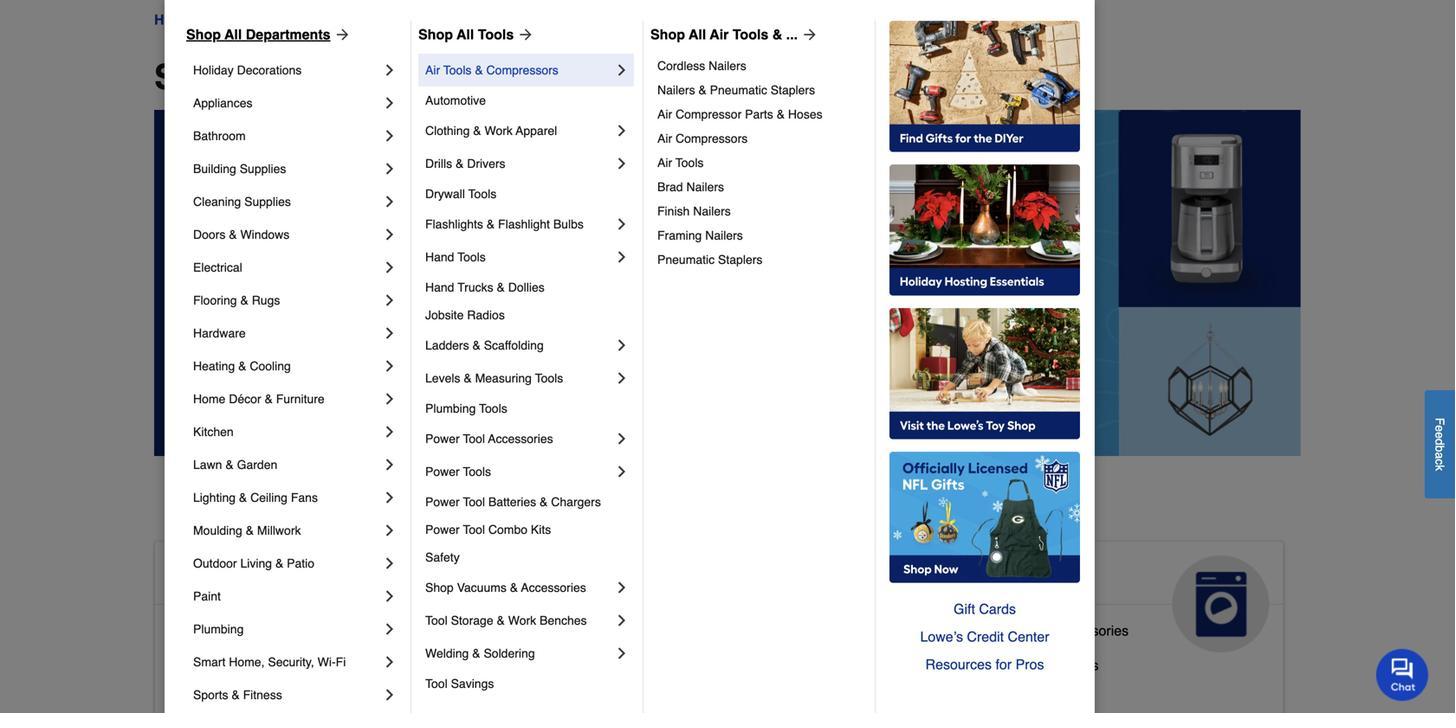Task type: describe. For each thing, give the bounding box(es) containing it.
storage
[[451, 614, 493, 628]]

2 e from the top
[[1433, 432, 1447, 439]]

chevron right image for heating & cooling
[[381, 358, 398, 375]]

brad nailers
[[657, 180, 724, 194]]

credit
[[967, 629, 1004, 645]]

finish nailers
[[657, 204, 731, 218]]

jobsite
[[425, 308, 464, 322]]

& inside welding & soldering link
[[472, 647, 480, 661]]

sports & fitness link
[[193, 679, 381, 712]]

chevron right image for appliances
[[381, 94, 398, 112]]

& inside outdoor living & patio link
[[275, 557, 283, 571]]

holiday decorations
[[193, 63, 302, 77]]

lawn
[[193, 458, 222, 472]]

departments for shop
[[246, 26, 330, 42]]

hand for hand trucks & dollies
[[425, 281, 454, 294]]

enjoy savings year-round. no matter what you're shopping for, find what you need at a great price. image
[[154, 110, 1301, 456]]

bathroom inside 'accessible bathroom' 'link'
[[239, 623, 299, 639]]

departments up holiday decorations
[[208, 12, 287, 28]]

gift
[[954, 602, 975, 618]]

moulding
[[193, 524, 242, 538]]

supplies for livestock supplies
[[616, 651, 670, 667]]

clothing & work apparel
[[425, 124, 557, 138]]

hand tools
[[425, 250, 486, 264]]

& inside appliance parts & accessories link
[[1042, 623, 1051, 639]]

ladders & scaffolding
[[425, 339, 544, 353]]

tool storage & work benches
[[425, 614, 587, 628]]

air compressor parts & hoses link
[[657, 102, 863, 126]]

soldering
[[484, 647, 535, 661]]

flooring & rugs link
[[193, 284, 381, 317]]

shop all air tools & ... link
[[650, 24, 819, 45]]

chevron right image for lighting & ceiling fans
[[381, 489, 398, 507]]

animal & pet care link
[[541, 542, 897, 653]]

chevron right image for building supplies
[[381, 160, 398, 178]]

chevron right image for welding & soldering
[[613, 645, 631, 663]]

air for air compressors
[[657, 132, 672, 146]]

sports
[[193, 689, 228, 702]]

chevron right image for clothing & work apparel
[[613, 122, 631, 139]]

1 vertical spatial appliances
[[941, 563, 1070, 591]]

accessible bathroom link
[[169, 619, 299, 654]]

pet beds, houses, & furniture link
[[555, 682, 742, 714]]

drills & drivers
[[425, 157, 505, 171]]

power tool combo kits link
[[425, 516, 631, 544]]

tool for accessories
[[463, 432, 485, 446]]

chevron right image for cleaning supplies
[[381, 193, 398, 210]]

flooring
[[193, 294, 237, 307]]

0 horizontal spatial appliances
[[193, 96, 252, 110]]

visit the lowe's toy shop. image
[[890, 308, 1080, 440]]

outdoor living & patio
[[193, 557, 314, 571]]

chevron right image for outdoor living & patio
[[381, 555, 398, 573]]

& inside the heating & cooling "link"
[[238, 359, 246, 373]]

animal & pet care
[[555, 563, 704, 618]]

& inside air tools & compressors link
[[475, 63, 483, 77]]

power for power tools
[[425, 465, 460, 479]]

chevron right image for hardware
[[381, 325, 398, 342]]

automotive link
[[425, 87, 631, 114]]

framing
[[657, 229, 702, 243]]

air for air compressor parts & hoses
[[657, 107, 672, 121]]

drywall tools link
[[425, 180, 631, 208]]

tools for plumbing tools
[[479, 402, 507, 416]]

shop all air tools & ...
[[650, 26, 798, 42]]

garden
[[237, 458, 277, 472]]

accessible entry & home link
[[169, 689, 325, 714]]

& inside 'accessible entry & home' link
[[275, 692, 284, 708]]

entry
[[239, 692, 271, 708]]

& inside moulding & millwork "link"
[[246, 524, 254, 538]]

air tools & compressors link
[[425, 54, 613, 87]]

appliances image
[[1173, 556, 1270, 653]]

lowe's
[[920, 629, 963, 645]]

framing nailers
[[657, 229, 743, 243]]

tool up welding
[[425, 614, 448, 628]]

shop for shop all departments
[[154, 57, 241, 97]]

nailers down cordless
[[657, 83, 695, 97]]

compressors inside air tools & compressors link
[[486, 63, 558, 77]]

home link
[[154, 10, 193, 30]]

drills
[[425, 157, 452, 171]]

gift cards link
[[890, 596, 1080, 624]]

accessible entry & home
[[169, 692, 325, 708]]

1 horizontal spatial furniture
[[687, 685, 742, 702]]

fitness
[[243, 689, 282, 702]]

outdoor living & patio link
[[193, 547, 381, 580]]

chevron right image for plumbing
[[381, 621, 398, 638]]

1 vertical spatial pet
[[555, 685, 576, 702]]

shop vacuums & accessories
[[425, 581, 586, 595]]

air compressors
[[657, 132, 748, 146]]

work inside clothing & work apparel 'link'
[[485, 124, 513, 138]]

lawn & garden link
[[193, 449, 381, 482]]

houses,
[[619, 685, 670, 702]]

chevron right image for paint
[[381, 588, 398, 605]]

animal & pet care image
[[787, 556, 884, 653]]

building
[[193, 162, 236, 176]]

supplies for building supplies
[[240, 162, 286, 176]]

shop for shop all tools
[[418, 26, 453, 42]]

& inside 'hand trucks & dollies' link
[[497, 281, 505, 294]]

center
[[1008, 629, 1049, 645]]

lighting & ceiling fans link
[[193, 482, 381, 514]]

power tool batteries & chargers link
[[425, 489, 631, 516]]

& inside beverage & wine chillers link
[[1004, 658, 1013, 674]]

& inside the 'air compressor parts & hoses' link
[[777, 107, 785, 121]]

pneumatic inside nailers & pneumatic staplers link
[[710, 83, 767, 97]]

& inside doors & windows link
[[229, 228, 237, 242]]

smart
[[193, 656, 225, 670]]

cordless
[[657, 59, 705, 73]]

a
[[1433, 452, 1447, 459]]

accessible home
[[169, 563, 370, 591]]

lighting & ceiling fans
[[193, 491, 318, 505]]

& inside shop vacuums & accessories link
[[510, 581, 518, 595]]

0 horizontal spatial furniture
[[276, 392, 325, 406]]

tool savings
[[425, 677, 494, 691]]

chevron right image for ladders & scaffolding
[[613, 337, 631, 354]]

flashlight
[[498, 217, 550, 231]]

& inside flooring & rugs link
[[240, 294, 248, 307]]

kits
[[531, 523, 551, 537]]

ceiling
[[250, 491, 288, 505]]

power for power tool accessories
[[425, 432, 460, 446]]

chevron right image for air tools & compressors
[[613, 61, 631, 79]]

care
[[555, 591, 609, 618]]

1 e from the top
[[1433, 425, 1447, 432]]

cordless nailers link
[[657, 54, 863, 78]]

kitchen
[[193, 425, 234, 439]]

clothing & work apparel link
[[425, 114, 613, 147]]

power tool batteries & chargers
[[425, 495, 601, 509]]

chevron right image for lawn & garden
[[381, 456, 398, 474]]

tools up air tools & compressors
[[478, 26, 514, 42]]

cards
[[979, 602, 1016, 618]]

arrow right image for shop all departments
[[330, 26, 351, 43]]

& inside "lawn & garden" link
[[226, 458, 234, 472]]

electrical
[[193, 261, 242, 275]]

radios
[[467, 308, 505, 322]]

air tools link
[[657, 151, 863, 175]]

accessible home image
[[401, 556, 498, 653]]

cordless nailers
[[657, 59, 746, 73]]

arrow right image for shop all air tools & ...
[[798, 26, 819, 43]]

air for air tools & compressors
[[425, 63, 440, 77]]

lawn & garden
[[193, 458, 277, 472]]

1 vertical spatial staplers
[[718, 253, 763, 267]]

holiday hosting essentials. image
[[890, 165, 1080, 296]]

compressors inside air compressors link
[[676, 132, 748, 146]]

clothing
[[425, 124, 470, 138]]

patio
[[287, 557, 314, 571]]

& inside flashlights & flashlight bulbs link
[[487, 217, 495, 231]]

apparel
[[516, 124, 557, 138]]

shop all departments
[[154, 57, 515, 97]]

accessible for accessible entry & home
[[169, 692, 235, 708]]

f e e d b a c k
[[1433, 418, 1447, 471]]

cleaning supplies
[[193, 195, 291, 209]]



Task type: vqa. For each thing, say whether or not it's contained in the screenshot.
Dimmable's WATT
no



Task type: locate. For each thing, give the bounding box(es) containing it.
& left cooling
[[238, 359, 246, 373]]

1 vertical spatial shop
[[425, 581, 454, 595]]

all inside "shop all air tools & ..." link
[[689, 26, 706, 42]]

work up drivers at the top
[[485, 124, 513, 138]]

1 hand from the top
[[425, 250, 454, 264]]

& right levels
[[464, 372, 472, 385]]

tools for hand tools
[[458, 250, 486, 264]]

& right the vacuums
[[510, 581, 518, 595]]

find gifts for the diyer. image
[[890, 21, 1080, 152]]

furniture right houses,
[[687, 685, 742, 702]]

home décor & furniture link
[[193, 383, 381, 416]]

air inside "shop all air tools & ..." link
[[710, 26, 729, 42]]

0 horizontal spatial compressors
[[486, 63, 558, 77]]

chevron right image for power tools
[[613, 463, 631, 481]]

& left hoses
[[777, 107, 785, 121]]

levels
[[425, 372, 460, 385]]

e up d
[[1433, 425, 1447, 432]]

building supplies
[[193, 162, 286, 176]]

0 vertical spatial parts
[[745, 107, 773, 121]]

chargers
[[551, 495, 601, 509]]

accessible for accessible home
[[169, 563, 296, 591]]

& up kits
[[540, 495, 548, 509]]

1 arrow right image from the left
[[330, 26, 351, 43]]

0 vertical spatial bathroom
[[193, 129, 246, 143]]

& down shop all tools link
[[475, 63, 483, 77]]

departments up holiday decorations link
[[246, 26, 330, 42]]

1 horizontal spatial pet
[[667, 563, 704, 591]]

drivers
[[467, 157, 505, 171]]

& right storage
[[497, 614, 505, 628]]

bathroom up "smart home, security, wi-fi"
[[239, 623, 299, 639]]

arrow right image up cordless nailers link
[[798, 26, 819, 43]]

1 horizontal spatial shop
[[425, 581, 454, 595]]

beds,
[[579, 685, 615, 702]]

& up wine
[[1042, 623, 1051, 639]]

0 vertical spatial supplies
[[240, 162, 286, 176]]

2 horizontal spatial shop
[[650, 26, 685, 42]]

0 horizontal spatial appliances link
[[193, 87, 381, 120]]

chevron right image for kitchen
[[381, 424, 398, 441]]

1 horizontal spatial shop
[[418, 26, 453, 42]]

chevron right image for home décor & furniture
[[381, 391, 398, 408]]

heating & cooling link
[[193, 350, 381, 383]]

for
[[996, 657, 1012, 673]]

chillers
[[1052, 658, 1099, 674]]

home,
[[229, 656, 265, 670]]

hand down flashlights
[[425, 250, 454, 264]]

0 vertical spatial plumbing
[[425, 402, 476, 416]]

tools down drivers at the top
[[468, 187, 496, 201]]

arrow right image inside "shop all air tools & ..." link
[[798, 26, 819, 43]]

holiday
[[193, 63, 234, 77]]

nailers for brad
[[686, 180, 724, 194]]

measuring
[[475, 372, 532, 385]]

& right animal
[[642, 563, 660, 591]]

appliances link up 'chillers'
[[927, 542, 1283, 653]]

animal
[[555, 563, 636, 591]]

0 horizontal spatial staplers
[[718, 253, 763, 267]]

work up welding & soldering link
[[508, 614, 536, 628]]

brad nailers link
[[657, 175, 863, 199]]

& left the ceiling
[[239, 491, 247, 505]]

appliance parts & accessories
[[941, 623, 1129, 639]]

0 vertical spatial hand
[[425, 250, 454, 264]]

staplers up hoses
[[771, 83, 815, 97]]

batteries
[[488, 495, 536, 509]]

departments up clothing
[[303, 57, 515, 97]]

chevron right image for hand tools
[[613, 249, 631, 266]]

pneumatic down framing
[[657, 253, 715, 267]]

air up cordless nailers
[[710, 26, 729, 42]]

plumbing for plumbing
[[193, 623, 244, 637]]

1 vertical spatial parts
[[1005, 623, 1038, 639]]

chevron right image for drills & drivers
[[613, 155, 631, 172]]

1 vertical spatial hand
[[425, 281, 454, 294]]

air up brad on the left
[[657, 156, 672, 170]]

nailers for finish
[[693, 204, 731, 218]]

shop for shop vacuums & accessories
[[425, 581, 454, 595]]

& left patio
[[275, 557, 283, 571]]

tools up trucks
[[458, 250, 486, 264]]

3 accessible from the top
[[169, 658, 235, 674]]

finish
[[657, 204, 690, 218]]

supplies up cleaning supplies at the left top of the page
[[240, 162, 286, 176]]

accessories for appliance parts & accessories
[[1054, 623, 1129, 639]]

chevron right image for shop vacuums & accessories
[[613, 579, 631, 597]]

appliances link
[[193, 87, 381, 120], [927, 542, 1283, 653]]

tools up plumbing tools link on the left bottom
[[535, 372, 563, 385]]

& right clothing
[[473, 124, 481, 138]]

chevron right image for smart home, security, wi-fi
[[381, 654, 398, 671]]

nailers for framing
[[705, 229, 743, 243]]

4 accessible from the top
[[169, 692, 235, 708]]

pneumatic inside pneumatic staplers link
[[657, 253, 715, 267]]

tool left combo
[[463, 523, 485, 537]]

air compressors link
[[657, 126, 863, 151]]

1 horizontal spatial arrow right image
[[798, 26, 819, 43]]

power down power tool accessories
[[425, 465, 460, 479]]

shop up 'holiday'
[[186, 26, 221, 42]]

pros
[[1016, 657, 1044, 673]]

levels & measuring tools link
[[425, 362, 613, 395]]

arrow right image inside the shop all departments link
[[330, 26, 351, 43]]

living
[[240, 557, 272, 571]]

& inside "shop all air tools & ..." link
[[772, 26, 782, 42]]

compressors
[[486, 63, 558, 77], [676, 132, 748, 146]]

parts down 'cards'
[[1005, 623, 1038, 639]]

nailers up the pneumatic staplers
[[705, 229, 743, 243]]

air inside air tools link
[[657, 156, 672, 170]]

nailers up framing nailers
[[693, 204, 731, 218]]

& inside levels & measuring tools link
[[464, 372, 472, 385]]

& inside drills & drivers link
[[456, 157, 464, 171]]

air inside air compressors link
[[657, 132, 672, 146]]

air up automotive
[[425, 63, 440, 77]]

air up air tools
[[657, 132, 672, 146]]

tool down welding
[[425, 677, 448, 691]]

0 horizontal spatial plumbing
[[193, 623, 244, 637]]

paint link
[[193, 580, 381, 613]]

savings
[[451, 677, 494, 691]]

air for air tools
[[657, 156, 672, 170]]

heating
[[193, 359, 235, 373]]

& inside nailers & pneumatic staplers link
[[699, 83, 707, 97]]

air inside air tools & compressors link
[[425, 63, 440, 77]]

& down cordless nailers
[[699, 83, 707, 97]]

hand up jobsite
[[425, 281, 454, 294]]

power down power tools
[[425, 495, 460, 509]]

& right doors
[[229, 228, 237, 242]]

1 vertical spatial bathroom
[[239, 623, 299, 639]]

& right houses,
[[673, 685, 683, 702]]

all for shop all departments
[[224, 26, 242, 42]]

chevron right image for electrical
[[381, 259, 398, 276]]

chevron right image
[[613, 61, 631, 79], [381, 127, 398, 145], [613, 155, 631, 172], [381, 193, 398, 210], [613, 216, 631, 233], [381, 226, 398, 243], [381, 391, 398, 408], [381, 456, 398, 474], [381, 489, 398, 507], [381, 522, 398, 540], [613, 579, 631, 597], [613, 612, 631, 630], [381, 654, 398, 671]]

accessible for accessible bedroom
[[169, 658, 235, 674]]

supplies for cleaning supplies
[[244, 195, 291, 209]]

1 horizontal spatial compressors
[[676, 132, 748, 146]]

0 vertical spatial appliances
[[193, 96, 252, 110]]

work inside tool storage & work benches link
[[508, 614, 536, 628]]

tools up brad nailers
[[675, 156, 704, 170]]

pneumatic staplers link
[[657, 248, 863, 272]]

tools for power tools
[[463, 465, 491, 479]]

& inside lighting & ceiling fans "link"
[[239, 491, 247, 505]]

& inside the home décor & furniture link
[[265, 392, 273, 406]]

0 vertical spatial accessories
[[488, 432, 553, 446]]

0 horizontal spatial parts
[[745, 107, 773, 121]]

chevron right image for sports & fitness
[[381, 687, 398, 704]]

2 vertical spatial accessories
[[1054, 623, 1129, 639]]

1 horizontal spatial staplers
[[771, 83, 815, 97]]

pneumatic up air compressor parts & hoses
[[710, 83, 767, 97]]

e up b
[[1433, 432, 1447, 439]]

all up holiday decorations
[[224, 26, 242, 42]]

chevron right image for flooring & rugs
[[381, 292, 398, 309]]

0 horizontal spatial pet
[[555, 685, 576, 702]]

appliances down 'holiday'
[[193, 96, 252, 110]]

air tools
[[657, 156, 704, 170]]

tools up automotive
[[443, 63, 472, 77]]

supplies up houses,
[[616, 651, 670, 667]]

shop down home link
[[154, 57, 241, 97]]

drywall tools
[[425, 187, 496, 201]]

& right lawn
[[226, 458, 234, 472]]

appliances up 'cards'
[[941, 563, 1070, 591]]

all inside the shop all departments link
[[224, 26, 242, 42]]

drywall
[[425, 187, 465, 201]]

0 horizontal spatial shop
[[186, 26, 221, 42]]

2 power from the top
[[425, 465, 460, 479]]

power for power tool batteries & chargers
[[425, 495, 460, 509]]

electrical link
[[193, 251, 381, 284]]

tool down plumbing tools
[[463, 432, 485, 446]]

2 hand from the top
[[425, 281, 454, 294]]

power for power tool combo kits
[[425, 523, 460, 537]]

plumbing down levels
[[425, 402, 476, 416]]

d
[[1433, 439, 1447, 446]]

accessories for shop vacuums & accessories
[[521, 581, 586, 595]]

0 vertical spatial work
[[485, 124, 513, 138]]

shop up air tools & compressors
[[418, 26, 453, 42]]

appliances link down decorations
[[193, 87, 381, 120]]

all inside shop all tools link
[[457, 26, 474, 42]]

& left the millwork
[[246, 524, 254, 538]]

shop for shop all air tools & ...
[[650, 26, 685, 42]]

officially licensed n f l gifts. shop now. image
[[890, 452, 1080, 584]]

chevron right image for doors & windows
[[381, 226, 398, 243]]

1 horizontal spatial appliances
[[941, 563, 1070, 591]]

0 vertical spatial appliances link
[[193, 87, 381, 120]]

welding
[[425, 647, 469, 661]]

& inside pet beds, houses, & furniture link
[[673, 685, 683, 702]]

vacuums
[[457, 581, 507, 595]]

& inside ladders & scaffolding link
[[472, 339, 481, 353]]

shop for shop all departments
[[186, 26, 221, 42]]

safety
[[425, 551, 460, 565]]

gift cards
[[954, 602, 1016, 618]]

all for shop all air tools & ...
[[689, 26, 706, 42]]

doors & windows
[[193, 228, 290, 242]]

& right the ladders
[[472, 339, 481, 353]]

0 vertical spatial pneumatic
[[710, 83, 767, 97]]

chevron right image for power tool accessories
[[613, 430, 631, 448]]

1 vertical spatial furniture
[[687, 685, 742, 702]]

ladders
[[425, 339, 469, 353]]

1 power from the top
[[425, 432, 460, 446]]

fans
[[291, 491, 318, 505]]

millwork
[[257, 524, 301, 538]]

home
[[154, 12, 193, 28], [193, 392, 226, 406], [302, 563, 370, 591], [288, 692, 325, 708]]

1 horizontal spatial parts
[[1005, 623, 1038, 639]]

1 horizontal spatial appliances link
[[927, 542, 1283, 653]]

1 vertical spatial work
[[508, 614, 536, 628]]

1 vertical spatial accessories
[[521, 581, 586, 595]]

chevron right image for moulding & millwork
[[381, 522, 398, 540]]

chat invite button image
[[1376, 649, 1429, 702]]

all up cordless nailers
[[689, 26, 706, 42]]

pet inside animal & pet care
[[667, 563, 704, 591]]

accessible for accessible bathroom
[[169, 623, 235, 639]]

hand tools link
[[425, 241, 613, 274]]

beverage
[[941, 658, 1000, 674]]

1 horizontal spatial plumbing
[[425, 402, 476, 416]]

work
[[485, 124, 513, 138], [508, 614, 536, 628]]

power up the safety
[[425, 523, 460, 537]]

all for shop all departments
[[250, 57, 293, 97]]

2 arrow right image from the left
[[798, 26, 819, 43]]

resources for pros
[[925, 657, 1044, 673]]

2 accessible from the top
[[169, 623, 235, 639]]

b
[[1433, 446, 1447, 452]]

power tools
[[425, 465, 491, 479]]

0 vertical spatial compressors
[[486, 63, 558, 77]]

chevron right image for tool storage & work benches
[[613, 612, 631, 630]]

3 shop from the left
[[650, 26, 685, 42]]

hand for hand tools
[[425, 250, 454, 264]]

smart home, security, wi-fi
[[193, 656, 346, 670]]

plumbing
[[425, 402, 476, 416], [193, 623, 244, 637]]

& down "accessible bedroom" link
[[232, 689, 240, 702]]

1 accessible from the top
[[169, 563, 296, 591]]

tools for air tools
[[675, 156, 704, 170]]

& left rugs
[[240, 294, 248, 307]]

accessible home link
[[155, 542, 512, 653]]

& right entry
[[275, 692, 284, 708]]

f
[[1433, 418, 1447, 425]]

benches
[[540, 614, 587, 628]]

chevron right image for levels & measuring tools
[[613, 370, 631, 387]]

shop all departments link
[[186, 24, 351, 45]]

& left pros on the right bottom
[[1004, 658, 1013, 674]]

hand inside hand tools link
[[425, 250, 454, 264]]

tools up cordless nailers link
[[733, 26, 769, 42]]

tools for air tools & compressors
[[443, 63, 472, 77]]

chevron right image for holiday decorations
[[381, 61, 398, 79]]

bulbs
[[553, 217, 584, 231]]

jobsite radios
[[425, 308, 505, 322]]

chevron right image for flashlights & flashlight bulbs
[[613, 216, 631, 233]]

beverage & wine chillers link
[[941, 654, 1099, 689]]

1 vertical spatial supplies
[[244, 195, 291, 209]]

tools down power tool accessories
[[463, 465, 491, 479]]

chevron right image
[[381, 61, 398, 79], [381, 94, 398, 112], [613, 122, 631, 139], [381, 160, 398, 178], [613, 249, 631, 266], [381, 259, 398, 276], [381, 292, 398, 309], [381, 325, 398, 342], [613, 337, 631, 354], [381, 358, 398, 375], [613, 370, 631, 387], [381, 424, 398, 441], [613, 430, 631, 448], [613, 463, 631, 481], [381, 555, 398, 573], [381, 588, 398, 605], [381, 621, 398, 638], [613, 645, 631, 663], [381, 687, 398, 704]]

fi
[[336, 656, 346, 670]]

f e e d b a c k button
[[1425, 390, 1455, 499]]

chevron right image for bathroom
[[381, 127, 398, 145]]

2 shop from the left
[[418, 26, 453, 42]]

1 vertical spatial plumbing
[[193, 623, 244, 637]]

rugs
[[252, 294, 280, 307]]

hand inside 'hand trucks & dollies' link
[[425, 281, 454, 294]]

bathroom inside bathroom link
[[193, 129, 246, 143]]

4 power from the top
[[425, 523, 460, 537]]

1 vertical spatial appliances link
[[927, 542, 1283, 653]]

1 vertical spatial pneumatic
[[657, 253, 715, 267]]

heating & cooling
[[193, 359, 291, 373]]

nailers up finish nailers
[[686, 180, 724, 194]]

compressors down "compressor"
[[676, 132, 748, 146]]

all down the shop all departments link
[[250, 57, 293, 97]]

plumbing for plumbing tools
[[425, 402, 476, 416]]

1 vertical spatial compressors
[[676, 132, 748, 146]]

automotive
[[425, 94, 486, 107]]

tools down levels & measuring tools
[[479, 402, 507, 416]]

tool
[[463, 432, 485, 446], [463, 495, 485, 509], [463, 523, 485, 537], [425, 614, 448, 628], [425, 677, 448, 691]]

power up power tools
[[425, 432, 460, 446]]

tool for batteries
[[463, 495, 485, 509]]

departments
[[208, 12, 287, 28], [246, 26, 330, 42], [303, 57, 515, 97]]

combo
[[488, 523, 528, 537]]

furniture down the heating & cooling "link"
[[276, 392, 325, 406]]

& left flashlight on the left of the page
[[487, 217, 495, 231]]

1 shop from the left
[[186, 26, 221, 42]]

0 vertical spatial furniture
[[276, 392, 325, 406]]

...
[[786, 26, 798, 42]]

bathroom
[[193, 129, 246, 143], [239, 623, 299, 639]]

& right décor
[[265, 392, 273, 406]]

& inside tool storage & work benches link
[[497, 614, 505, 628]]

shop down the safety
[[425, 581, 454, 595]]

tools for drywall tools
[[468, 187, 496, 201]]

& inside sports & fitness 'link'
[[232, 689, 240, 702]]

tool up "power tool combo kits"
[[463, 495, 485, 509]]

parts down nailers & pneumatic staplers link
[[745, 107, 773, 121]]

& right drills
[[456, 157, 464, 171]]

home décor & furniture
[[193, 392, 325, 406]]

security,
[[268, 656, 314, 670]]

0 vertical spatial staplers
[[771, 83, 815, 97]]

0 horizontal spatial arrow right image
[[330, 26, 351, 43]]

0 horizontal spatial shop
[[154, 57, 241, 97]]

cooling
[[250, 359, 291, 373]]

wi-
[[318, 656, 336, 670]]

departments link
[[208, 10, 287, 30]]

air inside the 'air compressor parts & hoses' link
[[657, 107, 672, 121]]

nailers up nailers & pneumatic staplers
[[709, 59, 746, 73]]

bathroom up building
[[193, 129, 246, 143]]

air left "compressor"
[[657, 107, 672, 121]]

accessories up 'chillers'
[[1054, 623, 1129, 639]]

arrow right image up shop all departments
[[330, 26, 351, 43]]

departments for shop
[[303, 57, 515, 97]]

compressors up automotive link
[[486, 63, 558, 77]]

plumbing up smart
[[193, 623, 244, 637]]

supplies up 'windows'
[[244, 195, 291, 209]]

plumbing tools
[[425, 402, 507, 416]]

accessible bathroom
[[169, 623, 299, 639]]

all up air tools & compressors
[[457, 26, 474, 42]]

3 power from the top
[[425, 495, 460, 509]]

nailers for cordless
[[709, 59, 746, 73]]

& right trucks
[[497, 281, 505, 294]]

& inside animal & pet care
[[642, 563, 660, 591]]

shop up cordless
[[650, 26, 685, 42]]

livestock supplies
[[555, 651, 670, 667]]

arrow right image
[[330, 26, 351, 43], [798, 26, 819, 43]]

hand
[[425, 250, 454, 264], [425, 281, 454, 294]]

& right welding
[[472, 647, 480, 661]]

accessories down plumbing tools link on the left bottom
[[488, 432, 553, 446]]

accessible inside 'link'
[[169, 623, 235, 639]]

flooring & rugs
[[193, 294, 280, 307]]

tool for combo
[[463, 523, 485, 537]]

& inside clothing & work apparel 'link'
[[473, 124, 481, 138]]

welding & soldering link
[[425, 637, 613, 670]]

0 vertical spatial pet
[[667, 563, 704, 591]]

0 vertical spatial shop
[[154, 57, 241, 97]]

framing nailers link
[[657, 223, 863, 248]]

2 vertical spatial supplies
[[616, 651, 670, 667]]

dollies
[[508, 281, 545, 294]]

arrow right image
[[514, 26, 535, 43]]

doors
[[193, 228, 226, 242]]

& inside the power tool batteries & chargers link
[[540, 495, 548, 509]]

all for shop all tools
[[457, 26, 474, 42]]

& left ...
[[772, 26, 782, 42]]

accessories up benches
[[521, 581, 586, 595]]

accessible bedroom link
[[169, 654, 295, 689]]

staplers down the framing nailers link
[[718, 253, 763, 267]]



